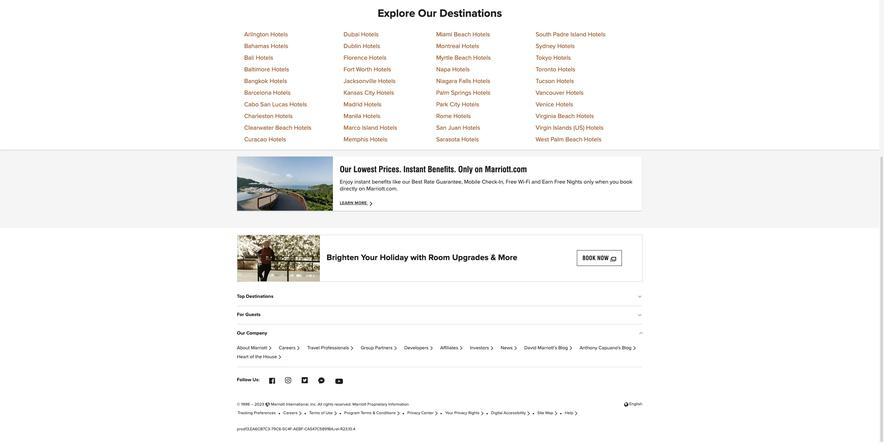 Task type: describe. For each thing, give the bounding box(es) containing it.
arrow right image for david marriott's blog
[[569, 347, 573, 351]]

beach for virginia
[[558, 113, 575, 120]]

arlington
[[244, 31, 269, 38]]

only
[[584, 179, 594, 185]]

barcelona hotels
[[244, 90, 291, 96]]

arrow down image for destinations
[[639, 295, 643, 301]]

mobile
[[465, 179, 481, 185]]

of for heart
[[250, 355, 254, 360]]

venice hotels
[[536, 102, 574, 108]]

travel professionals link
[[307, 346, 354, 351]]

virginia
[[536, 113, 557, 120]]

myrtle
[[437, 55, 453, 61]]

manila hotels
[[344, 113, 381, 120]]

affiliates link
[[441, 346, 463, 351]]

dubai
[[344, 31, 360, 38]]

r23.10.4
[[341, 428, 356, 432]]

0 vertical spatial island
[[571, 31, 587, 38]]

bahamas hotels link
[[244, 43, 288, 49]]

travel
[[307, 346, 320, 351]]

us:
[[253, 378, 260, 383]]

beach for clearwater
[[276, 125, 293, 131]]

1 privacy from the left
[[408, 412, 421, 416]]

west palm beach hotels
[[536, 137, 602, 143]]

san juan hotels
[[437, 125, 481, 131]]

virgin islands (us) hotels
[[536, 125, 604, 131]]

2 horizontal spatial our
[[418, 8, 437, 19]]

montreal
[[437, 43, 461, 49]]

baltimore hotels link
[[244, 67, 289, 73]]

0 horizontal spatial marriott
[[251, 346, 267, 351]]

beach for myrtle
[[455, 55, 472, 61]]

jacksonville hotels link
[[344, 78, 396, 84]]

group partners link
[[361, 346, 398, 351]]

accessibility
[[504, 412, 526, 416]]

1 horizontal spatial on
[[475, 165, 483, 175]]

arrow right image for heart of the house
[[278, 356, 282, 360]]

globe image
[[625, 403, 629, 407]]

for
[[237, 313, 244, 318]]

news
[[501, 346, 513, 351]]

proprietary
[[368, 403, 388, 407]]

tracking preferences link
[[238, 412, 276, 417]]

1 vertical spatial destinations
[[246, 295, 274, 299]]

5c4f-
[[283, 428, 294, 432]]

arrow right image for terms of use
[[334, 413, 338, 416]]

arrow right image for affiliates
[[460, 347, 463, 351]]

your privacy rights link
[[446, 412, 485, 416]]

2 privacy from the left
[[455, 412, 468, 416]]

blog for anthony capuano's blog
[[622, 346, 632, 351]]

curacao hotels link
[[244, 137, 286, 143]]

rome
[[437, 113, 452, 120]]

barcelona hotels link
[[244, 90, 291, 96]]

79c6-
[[272, 428, 283, 432]]

david marriott's blog link
[[525, 346, 573, 351]]

dot image for privacy center
[[403, 413, 405, 415]]

heart of the house link
[[237, 355, 282, 360]]

follow
[[237, 378, 252, 383]]

arrow right image for site map
[[555, 413, 558, 416]]

directly
[[340, 186, 358, 192]]

instant
[[404, 165, 426, 175]]

with
[[411, 254, 427, 262]]

tracking
[[238, 412, 253, 416]]

arrow right image for digital accessibility
[[527, 413, 531, 416]]

fort worth hotels link
[[344, 67, 391, 73]]

dot image for terms
[[305, 413, 306, 415]]

top destinations link
[[237, 289, 643, 305]]

dot image for careers
[[279, 413, 280, 415]]

marriott.com
[[485, 165, 527, 175]]

international,
[[286, 403, 310, 407]]

marco island hotels
[[344, 125, 398, 131]]

opens in a new browser window. image
[[611, 255, 617, 262]]

0 horizontal spatial &
[[373, 412, 376, 416]]

on inside enjoy instant benefits like our best rate guarantee, mobile check-in, free wi-fi and earn free nights only when you book directly on marriott.com.
[[359, 186, 365, 192]]

you
[[610, 179, 619, 185]]

napa hotels
[[437, 67, 470, 73]]

west palm beach hotels link
[[536, 137, 602, 143]]

0 horizontal spatial more
[[355, 201, 367, 206]]

arrow right image for travel professionals
[[350, 347, 354, 351]]

and
[[532, 179, 541, 185]]

program
[[345, 412, 360, 416]]

reserved.
[[335, 403, 352, 407]]

inc.
[[311, 403, 317, 407]]

learn more
[[340, 201, 369, 206]]

arrow right image for program terms & conditions
[[397, 413, 401, 416]]

your privacy rights
[[446, 412, 480, 416]]

tokyo
[[536, 55, 552, 61]]

learn more link
[[340, 201, 375, 207]]

room
[[429, 254, 450, 262]]

curacao hotels
[[244, 137, 286, 143]]

preferences
[[254, 412, 276, 416]]

arrow right image for about marriott
[[268, 347, 272, 351]]

1 vertical spatial more
[[499, 254, 518, 262]]

park city hotels
[[437, 102, 480, 108]]

tokyo hotels
[[536, 55, 571, 61]]

charleston
[[244, 113, 274, 120]]

about marriott
[[237, 346, 267, 351]]

florence
[[344, 55, 368, 61]]

arrow right image for group partners
[[394, 347, 398, 351]]

montreal hotels link
[[437, 43, 480, 49]]

now
[[598, 255, 609, 262]]

prices.
[[379, 165, 402, 175]]

when
[[596, 179, 609, 185]]

miami beach hotels
[[437, 31, 490, 38]]

springs
[[451, 90, 472, 96]]

anthony capuano's blog link
[[580, 346, 637, 351]]

developers link
[[405, 346, 434, 351]]

arrow right image for help
[[575, 413, 579, 416]]

dublin hotels link
[[344, 43, 381, 49]]

guarantee,
[[436, 179, 463, 185]]

worth
[[356, 67, 372, 73]]

privacy center link
[[408, 412, 439, 416]]

toronto hotels link
[[536, 67, 576, 73]]

sydney hotels link
[[536, 43, 575, 49]]

rome hotels
[[437, 113, 471, 120]]

our company link
[[237, 326, 643, 342]]

2 free from the left
[[555, 179, 566, 185]]

site map link
[[538, 412, 558, 416]]

explore
[[378, 8, 416, 19]]

dot image for program
[[340, 413, 341, 415]]



Task type: locate. For each thing, give the bounding box(es) containing it.
1 vertical spatial your
[[446, 412, 454, 416]]

1 blog from the left
[[559, 346, 568, 351]]

1 vertical spatial our
[[340, 165, 352, 175]]

arrow right image for learn more
[[369, 201, 375, 207]]

1 horizontal spatial &
[[491, 254, 496, 262]]

careers link down international,
[[284, 412, 302, 416]]

florence hotels link
[[344, 55, 387, 61]]

dot image right center
[[441, 413, 442, 415]]

marriott up program
[[353, 403, 367, 407]]

careers for arrow right image associated with careers
[[279, 346, 296, 351]]

like
[[393, 179, 401, 185]]

arrow right image down international,
[[299, 413, 302, 416]]

arrow right image inside site map link
[[555, 413, 558, 416]]

fi
[[526, 179, 531, 185]]

dot image right preferences
[[279, 413, 280, 415]]

2 horizontal spatial marriott
[[353, 403, 367, 407]]

tucson
[[536, 78, 555, 84]]

0 vertical spatial on
[[475, 165, 483, 175]]

myrtle beach hotels link
[[437, 55, 491, 61]]

madrid hotels
[[344, 102, 382, 108]]

beach down charleston hotels
[[276, 125, 293, 131]]

terms down inc.
[[309, 412, 320, 416]]

virginia beach hotels
[[536, 113, 594, 120]]

3 dot image from the left
[[441, 413, 442, 415]]

arrow right image for careers
[[299, 413, 302, 416]]

arrow right image for careers
[[297, 347, 301, 351]]

your
[[361, 254, 378, 262], [446, 412, 454, 416]]

1 vertical spatial &
[[373, 412, 376, 416]]

our up enjoy on the left of the page
[[340, 165, 352, 175]]

book now
[[583, 255, 609, 262]]

arrow right image left anthony
[[569, 347, 573, 351]]

free right earn
[[555, 179, 566, 185]]

0 vertical spatial careers link
[[279, 346, 301, 351]]

arrow right image inside terms of use link
[[334, 413, 338, 416]]

arrow right image inside news link
[[514, 347, 518, 351]]

follow us:
[[237, 378, 260, 383]]

dot image down international,
[[305, 413, 306, 415]]

dot image for site map
[[533, 413, 535, 415]]

arrow right image inside help link
[[575, 413, 579, 416]]

miami beach hotels link
[[437, 31, 490, 38]]

2 dot image from the left
[[403, 413, 405, 415]]

sarasota
[[437, 137, 460, 143]]

0 horizontal spatial destinations
[[246, 295, 274, 299]]

1 horizontal spatial our
[[340, 165, 352, 175]]

0 vertical spatial &
[[491, 254, 496, 262]]

beach up virgin islands (us) hotels link
[[558, 113, 575, 120]]

guests
[[246, 313, 261, 318]]

our for lowest
[[340, 165, 352, 175]]

palm
[[437, 90, 450, 96], [551, 137, 564, 143]]

baltimore
[[244, 67, 270, 73]]

rome hotels link
[[437, 113, 471, 120]]

privacy left "rights"
[[455, 412, 468, 416]]

2 terms from the left
[[361, 412, 372, 416]]

arrow right image right map
[[555, 413, 558, 416]]

0 vertical spatial careers
[[279, 346, 296, 351]]

book
[[621, 179, 633, 185]]

city
[[365, 90, 375, 96], [450, 102, 461, 108]]

manila hotels link
[[344, 113, 381, 120]]

arrow right image right developers
[[430, 347, 434, 351]]

arrow right image for developers
[[430, 347, 434, 351]]

city up rome hotels
[[450, 102, 461, 108]]

dot image
[[279, 413, 280, 415], [403, 413, 405, 415], [487, 413, 488, 415], [533, 413, 535, 415]]

the
[[255, 355, 262, 360]]

beach for miami
[[454, 31, 471, 38]]

of left the
[[250, 355, 254, 360]]

rights
[[469, 412, 480, 416]]

arrow right image inside 'group partners' link
[[394, 347, 398, 351]]

arrow down image inside "for guests" link
[[639, 314, 643, 319]]

1 free from the left
[[506, 179, 517, 185]]

blog right the capuano's
[[622, 346, 632, 351]]

our lowest prices.  instant benefits.  only on marriott.com
[[340, 165, 527, 175]]

affiliates
[[441, 346, 459, 351]]

dot image left the site on the bottom of page
[[533, 413, 535, 415]]

careers for arrow right icon for careers
[[284, 412, 298, 416]]

arrow right image right help
[[575, 413, 579, 416]]

destinations right top
[[246, 295, 274, 299]]

toronto hotels
[[536, 67, 576, 73]]

0 vertical spatial destinations
[[440, 8, 502, 19]]

arrow right image inside affiliates 'link'
[[460, 347, 463, 351]]

marco island hotels link
[[344, 125, 398, 131]]

1 vertical spatial on
[[359, 186, 365, 192]]

arrow right image inside david marriott's blog link
[[569, 347, 573, 351]]

2 blog from the left
[[622, 346, 632, 351]]

1 arrow down image from the top
[[639, 295, 643, 301]]

clearwater beach hotels link
[[244, 125, 312, 131]]

1 horizontal spatial marriott
[[271, 403, 285, 407]]

developers
[[405, 346, 429, 351]]

of for terms
[[321, 412, 325, 416]]

0 vertical spatial arrow down image
[[639, 295, 643, 301]]

sarasota hotels
[[437, 137, 479, 143]]

arrow right image
[[369, 201, 375, 207], [268, 347, 272, 351], [394, 347, 398, 351], [460, 347, 463, 351], [490, 347, 494, 351], [278, 356, 282, 360], [299, 413, 302, 416], [334, 413, 338, 416], [397, 413, 401, 416], [435, 413, 439, 416], [527, 413, 531, 416], [575, 413, 579, 416]]

city for kansas
[[365, 90, 375, 96]]

privacy left center
[[408, 412, 421, 416]]

0 vertical spatial san
[[261, 102, 271, 108]]

dot image
[[305, 413, 306, 415], [340, 413, 341, 415], [441, 413, 442, 415], [560, 413, 562, 415]]

0 horizontal spatial our
[[237, 331, 245, 336]]

1 horizontal spatial city
[[450, 102, 461, 108]]

book now link
[[577, 251, 622, 267]]

dot image down information
[[403, 413, 405, 415]]

1 vertical spatial careers
[[284, 412, 298, 416]]

of left use on the bottom left
[[321, 412, 325, 416]]

0 horizontal spatial of
[[250, 355, 254, 360]]

arrow right image inside your privacy rights link
[[481, 413, 485, 416]]

charleston hotels
[[244, 113, 293, 120]]

park
[[437, 102, 449, 108]]

2 dot image from the left
[[340, 413, 341, 415]]

sarasota hotels link
[[437, 137, 479, 143]]

0 vertical spatial more
[[355, 201, 367, 206]]

beach up montreal hotels
[[454, 31, 471, 38]]

san down rome
[[437, 125, 447, 131]]

dot image for digital accessibility
[[487, 413, 488, 415]]

book direct image
[[237, 157, 333, 211]]

arrow down image
[[639, 295, 643, 301], [639, 314, 643, 319]]

palm springs hotels link
[[437, 90, 491, 96]]

all
[[318, 403, 323, 407]]

1 horizontal spatial more
[[499, 254, 518, 262]]

rate
[[424, 179, 435, 185]]

prod13,ea6cb7c3-
[[237, 428, 272, 432]]

venice
[[536, 102, 555, 108]]

0 horizontal spatial palm
[[437, 90, 450, 96]]

careers link left 'travel' at the bottom left of page
[[279, 346, 301, 351]]

wi-
[[519, 179, 526, 185]]

0 horizontal spatial island
[[362, 125, 378, 131]]

arrow right image right learn more
[[369, 201, 375, 207]]

arrow right image for news
[[514, 347, 518, 351]]

virgin
[[536, 125, 552, 131]]

1 horizontal spatial your
[[446, 412, 454, 416]]

investors link
[[470, 346, 494, 351]]

palm up park
[[437, 90, 450, 96]]

arrow right image inside "program terms & conditions" link
[[397, 413, 401, 416]]

arrow right image right the capuano's
[[633, 347, 637, 351]]

city down jacksonville hotels link
[[365, 90, 375, 96]]

0 horizontal spatial blog
[[559, 346, 568, 351]]

0 vertical spatial palm
[[437, 90, 450, 96]]

about marriott link
[[237, 346, 272, 351]]

terms of use link
[[309, 412, 338, 416]]

arrow right image inside heart of the house link
[[278, 356, 282, 360]]

arrow right image inside anthony capuano's blog link
[[633, 347, 637, 351]]

benefits.
[[428, 165, 457, 175]]

1 vertical spatial of
[[321, 412, 325, 416]]

memphis hotels link
[[344, 137, 388, 143]]

arrow right image left 'travel' at the bottom left of page
[[297, 347, 301, 351]]

kansas city hotels
[[344, 90, 394, 96]]

arrow right image for privacy center
[[435, 413, 439, 416]]

arrow right image inside investors link
[[490, 347, 494, 351]]

1 dot image from the left
[[305, 413, 306, 415]]

1 vertical spatial city
[[450, 102, 461, 108]]

1 vertical spatial san
[[437, 125, 447, 131]]

arrow right image inside about marriott link
[[268, 347, 272, 351]]

1 horizontal spatial of
[[321, 412, 325, 416]]

1 horizontal spatial san
[[437, 125, 447, 131]]

aebf-
[[294, 428, 305, 432]]

arrow right image left group
[[350, 347, 354, 351]]

1 horizontal spatial privacy
[[455, 412, 468, 416]]

& right upgrades
[[491, 254, 496, 262]]

careers left 'travel' at the bottom left of page
[[279, 346, 296, 351]]

1 vertical spatial island
[[362, 125, 378, 131]]

sydney hotels
[[536, 43, 575, 49]]

0 horizontal spatial terms
[[309, 412, 320, 416]]

arrow right image inside travel professionals link
[[350, 347, 354, 351]]

san down barcelona hotels 'link' at the left of page
[[261, 102, 271, 108]]

arrow right image right the news
[[514, 347, 518, 351]]

1 dot image from the left
[[279, 413, 280, 415]]

marriott right mi globe icon
[[271, 403, 285, 407]]

arrow right image left the site on the bottom of page
[[527, 413, 531, 416]]

fort
[[344, 67, 355, 73]]

nights
[[567, 179, 583, 185]]

palm down 'islands'
[[551, 137, 564, 143]]

dot image for your
[[441, 413, 442, 415]]

bali hotels link
[[244, 55, 273, 61]]

destinations up miami beach hotels link
[[440, 8, 502, 19]]

1 vertical spatial arrow down image
[[639, 314, 643, 319]]

arrow right image right "rights"
[[481, 413, 485, 416]]

hotels
[[271, 31, 288, 38], [361, 31, 379, 38], [473, 31, 490, 38], [589, 31, 606, 38], [271, 43, 288, 49], [363, 43, 381, 49], [462, 43, 480, 49], [558, 43, 575, 49], [256, 55, 273, 61], [369, 55, 387, 61], [474, 55, 491, 61], [554, 55, 571, 61], [272, 67, 289, 73], [374, 67, 391, 73], [453, 67, 470, 73], [558, 67, 576, 73], [270, 78, 287, 84], [378, 78, 396, 84], [473, 78, 491, 84], [557, 78, 575, 84], [273, 90, 291, 96], [377, 90, 394, 96], [473, 90, 491, 96], [567, 90, 584, 96], [290, 102, 307, 108], [364, 102, 382, 108], [462, 102, 480, 108], [556, 102, 574, 108], [275, 113, 293, 120], [363, 113, 381, 120], [454, 113, 471, 120], [577, 113, 594, 120], [294, 125, 312, 131], [380, 125, 398, 131], [463, 125, 481, 131], [587, 125, 604, 131], [269, 137, 286, 143], [370, 137, 388, 143], [462, 137, 479, 143], [585, 137, 602, 143]]

1 vertical spatial palm
[[551, 137, 564, 143]]

arrow right image down information
[[397, 413, 401, 416]]

city for park
[[450, 102, 461, 108]]

marriott up heart of the house link at the left bottom
[[251, 346, 267, 351]]

2 vertical spatial our
[[237, 331, 245, 336]]

1 horizontal spatial free
[[555, 179, 566, 185]]

woman with ice skates sipping hot cocoa looking at lights on ice rink image
[[237, 235, 320, 282]]

0 vertical spatial our
[[418, 8, 437, 19]]

0 horizontal spatial city
[[365, 90, 375, 96]]

arrow up image
[[639, 332, 643, 338]]

blog for david marriott's blog
[[559, 346, 568, 351]]

arrow right image
[[297, 347, 301, 351], [350, 347, 354, 351], [430, 347, 434, 351], [514, 347, 518, 351], [569, 347, 573, 351], [633, 347, 637, 351], [481, 413, 485, 416], [555, 413, 558, 416]]

dubai hotels link
[[344, 31, 379, 38]]

dubai hotels
[[344, 31, 379, 38]]

arrow right image inside privacy center link
[[435, 413, 439, 416]]

dot image left help
[[560, 413, 562, 415]]

information
[[389, 403, 409, 407]]

3 dot image from the left
[[487, 413, 488, 415]]

1 horizontal spatial destinations
[[440, 8, 502, 19]]

dublin hotels
[[344, 43, 381, 49]]

1 horizontal spatial blog
[[622, 346, 632, 351]]

marriott.com.
[[367, 186, 398, 192]]

arrow right image for your privacy rights
[[481, 413, 485, 416]]

beach down montreal hotels
[[455, 55, 472, 61]]

& down the proprietary
[[373, 412, 376, 416]]

0 horizontal spatial on
[[359, 186, 365, 192]]

arrow right image right partners
[[394, 347, 398, 351]]

your left holiday
[[361, 254, 378, 262]]

4 dot image from the left
[[560, 413, 562, 415]]

on down instant
[[359, 186, 365, 192]]

arrow right image up house
[[268, 347, 272, 351]]

free right in,
[[506, 179, 517, 185]]

©
[[237, 403, 240, 407]]

2 arrow down image from the top
[[639, 314, 643, 319]]

brighten your holiday with room upgrades & more
[[327, 254, 518, 262]]

island up memphis hotels 'link'
[[362, 125, 378, 131]]

0 vertical spatial of
[[250, 355, 254, 360]]

cabo
[[244, 102, 259, 108]]

arrow right image inside digital accessibility "link"
[[527, 413, 531, 416]]

our up miami
[[418, 8, 437, 19]]

0 vertical spatial your
[[361, 254, 378, 262]]

your right center
[[446, 412, 454, 416]]

san juan hotels link
[[437, 125, 481, 131]]

heart of the house
[[237, 355, 277, 360]]

use
[[326, 412, 333, 416]]

0 horizontal spatial your
[[361, 254, 378, 262]]

arrow right image right house
[[278, 356, 282, 360]]

our for company
[[237, 331, 245, 336]]

arrow right image inside developers link
[[430, 347, 434, 351]]

arrow right image for investors
[[490, 347, 494, 351]]

on right only
[[475, 165, 483, 175]]

0 horizontal spatial free
[[506, 179, 517, 185]]

tucson hotels link
[[536, 78, 575, 84]]

beach down virgin islands (us) hotels link
[[566, 137, 583, 143]]

of
[[250, 355, 254, 360], [321, 412, 325, 416]]

our up 'about'
[[237, 331, 245, 336]]

island right padre
[[571, 31, 587, 38]]

arrow right image right affiliates
[[460, 347, 463, 351]]

dot image down marriott international, inc. all rights reserved. marriott proprietary information
[[340, 413, 341, 415]]

arrow right image for anthony capuano's blog
[[633, 347, 637, 351]]

1 horizontal spatial island
[[571, 31, 587, 38]]

bahamas
[[244, 43, 269, 49]]

arrow right image right investors
[[490, 347, 494, 351]]

&
[[491, 254, 496, 262], [373, 412, 376, 416]]

1 terms from the left
[[309, 412, 320, 416]]

check-
[[482, 179, 499, 185]]

curacao
[[244, 137, 267, 143]]

sydney
[[536, 43, 556, 49]]

arrow down image for guests
[[639, 314, 643, 319]]

0 horizontal spatial san
[[261, 102, 271, 108]]

napa hotels link
[[437, 67, 470, 73]]

1 horizontal spatial terms
[[361, 412, 372, 416]]

virgin islands (us) hotels link
[[536, 125, 604, 131]]

arrow right image right use on the bottom left
[[334, 413, 338, 416]]

arrow right image right center
[[435, 413, 439, 416]]

0 horizontal spatial privacy
[[408, 412, 421, 416]]

south padre island hotels
[[536, 31, 606, 38]]

help
[[565, 412, 574, 416]]

bangkok
[[244, 78, 268, 84]]

careers down international,
[[284, 412, 298, 416]]

1 horizontal spatial palm
[[551, 137, 564, 143]]

florence hotels
[[344, 55, 387, 61]]

upgrades
[[453, 254, 489, 262]]

arrow down image inside top destinations link
[[639, 295, 643, 301]]

mi globe image
[[265, 402, 270, 408]]

terms right program
[[361, 412, 372, 416]]

4 dot image from the left
[[533, 413, 535, 415]]

careers link
[[279, 346, 301, 351], [284, 412, 302, 416]]

instant
[[355, 179, 371, 185]]

clearwater
[[244, 125, 274, 131]]

1 vertical spatial careers link
[[284, 412, 302, 416]]

padre
[[554, 31, 569, 38]]

0 vertical spatial city
[[365, 90, 375, 96]]

blog right marriott's
[[559, 346, 568, 351]]

dot image left digital
[[487, 413, 488, 415]]



Task type: vqa. For each thing, say whether or not it's contained in the screenshot.
Us:
yes



